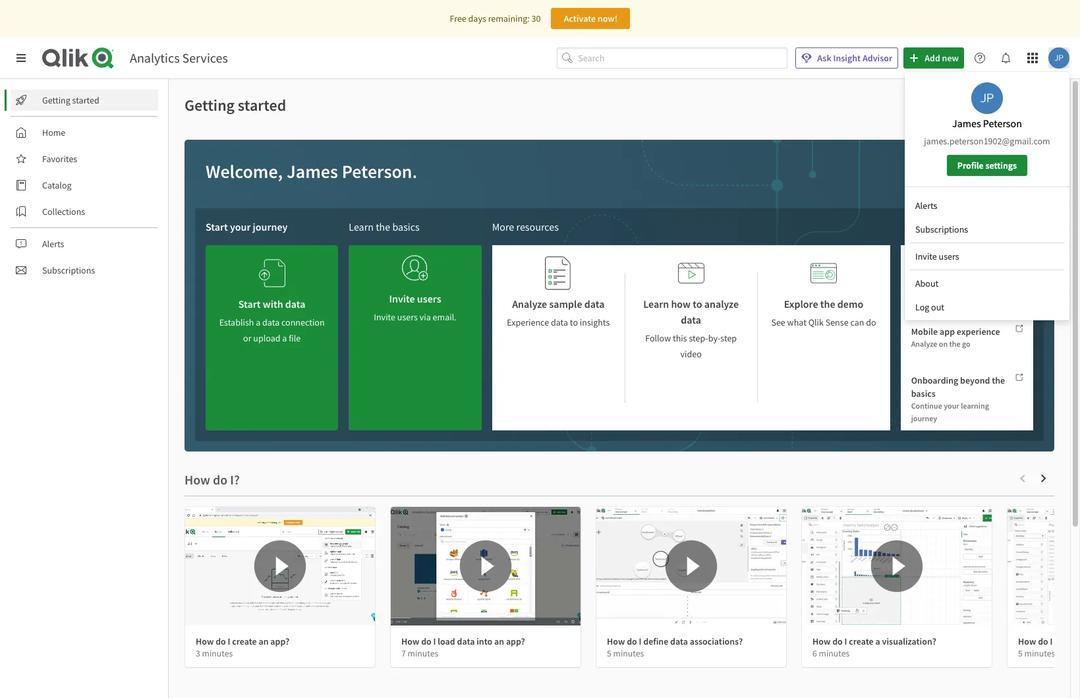 Task type: describe. For each thing, give the bounding box(es) containing it.
7
[[402, 648, 406, 659]]

collections link
[[11, 201, 158, 222]]

learn the basics
[[349, 220, 420, 233]]

ask
[[818, 52, 832, 64]]

free
[[450, 13, 467, 24]]

how for how do i use the
[[1019, 636, 1037, 647]]

about
[[933, 278, 953, 287]]

define
[[644, 636, 669, 647]]

by-
[[709, 332, 721, 344]]

explore the demo image
[[811, 256, 837, 291]]

log out button
[[911, 297, 1065, 318]]

i for how do i create an app?
[[228, 636, 230, 647]]

0 vertical spatial journey
[[253, 220, 288, 233]]

apps
[[954, 278, 971, 287]]

searchbar element
[[557, 47, 788, 69]]

invite users button
[[911, 246, 1065, 267]]

minutes for how do i create an app?
[[202, 648, 233, 659]]

james.peterson1902@gmail.com
[[925, 135, 1051, 147]]

invite users image
[[402, 251, 429, 286]]

alerts inside the navigation pane element
[[42, 238, 64, 250]]

step-
[[689, 332, 709, 344]]

can
[[851, 316, 865, 328]]

the inside mobile app experience analyze on the go
[[950, 339, 961, 349]]

sample
[[550, 297, 583, 311]]

with
[[957, 251, 975, 263]]

do inside explore the demo see what qlik sense can do
[[866, 316, 877, 328]]

get started with visualizations learn about apps and how to create one
[[912, 251, 1010, 300]]

i for how do i use the
[[1051, 636, 1053, 647]]

learn how to analyze data follow this step-by-step video
[[644, 297, 739, 360]]

how do i create an app? element
[[196, 636, 290, 647]]

30
[[532, 13, 541, 24]]

0 horizontal spatial your
[[230, 220, 251, 233]]

create inside get started with visualizations learn about apps and how to create one
[[912, 290, 933, 300]]

1 horizontal spatial started
[[238, 95, 286, 115]]

do for how do i create a visualization?
[[833, 636, 843, 647]]

mobile
[[912, 326, 938, 338]]

explore
[[784, 297, 819, 311]]

a
[[876, 636, 881, 647]]

email.
[[433, 311, 457, 323]]

app? inside how do i create an app? 3 minutes
[[271, 636, 290, 647]]

do for how do i define data associations?
[[627, 636, 637, 647]]

the inside how do i use the 5 minutes
[[1071, 636, 1081, 647]]

analytics services
[[130, 49, 228, 66]]

beyond
[[961, 375, 991, 387]]

3
[[196, 648, 200, 659]]

getting started inside "welcome, james peterson." main content
[[185, 95, 286, 115]]

analyze sample data image
[[545, 256, 572, 291]]

welcome,
[[206, 160, 283, 183]]

what
[[788, 316, 807, 328]]

data for how do i define data associations?
[[671, 636, 688, 647]]

create for how do i create a visualization?
[[849, 636, 874, 647]]

the inside explore the demo see what qlik sense can do
[[821, 297, 836, 311]]

welcome, james peterson. main content
[[169, 79, 1081, 698]]

how do i use the 5 minutes
[[1019, 636, 1081, 659]]

profile settings link
[[947, 155, 1028, 176]]

how do i load data into an app? element
[[402, 636, 525, 647]]

james inside "welcome, james peterson." main content
[[287, 160, 338, 183]]

how do i use the chart suggestions toggle? image
[[1008, 507, 1081, 626]]

catalog
[[42, 179, 72, 191]]

and
[[972, 278, 985, 287]]

data for how do i load data into an app?
[[457, 636, 475, 647]]

how for how do i load data into an app?
[[402, 636, 420, 647]]

about
[[916, 278, 939, 289]]

activate
[[564, 13, 596, 24]]

i for how do i load data into an app?
[[434, 636, 436, 647]]

app
[[940, 326, 955, 338]]

get
[[912, 251, 925, 263]]

log
[[916, 301, 930, 313]]

james inside james peterson james.peterson1902@gmail.com
[[953, 117, 982, 130]]

activate now!
[[564, 13, 618, 24]]

demo
[[838, 297, 864, 311]]

see
[[772, 316, 786, 328]]

ask insight advisor button
[[796, 47, 899, 69]]

to inside analyze sample data experience data to insights
[[570, 316, 578, 328]]

favorites link
[[11, 148, 158, 169]]

more
[[492, 220, 514, 233]]

your inside the onboarding beyond the basics continue your learning journey
[[944, 401, 960, 411]]

this
[[673, 332, 687, 344]]

load
[[438, 636, 455, 647]]

via
[[420, 311, 431, 323]]

how inside learn how to analyze data follow this step-by-step video
[[671, 297, 691, 311]]

invite users
[[916, 251, 960, 262]]

catalog link
[[11, 175, 158, 196]]

invite for invite users
[[916, 251, 937, 262]]

how do i create an app? 3 minutes
[[196, 636, 290, 659]]

invite for invite users invite users via email.
[[389, 292, 415, 305]]

explore the demo see what qlik sense can do
[[772, 297, 877, 328]]

2 vertical spatial invite
[[374, 311, 396, 323]]

i for how do i define data associations?
[[639, 636, 642, 647]]

how do i use the chart suggestions toggle? element
[[1019, 636, 1081, 647]]

minutes for how do i create a visualization?
[[819, 648, 850, 659]]

more resources
[[492, 220, 559, 233]]

started inside get started with visualizations learn about apps and how to create one
[[927, 251, 955, 263]]

journey inside the onboarding beyond the basics continue your learning journey
[[912, 414, 938, 423]]

how do i create a visualization? element
[[813, 636, 937, 647]]

how do i load data into an app? 7 minutes
[[402, 636, 525, 659]]

getting inside the navigation pane element
[[42, 94, 70, 106]]

minutes inside how do i load data into an app? 7 minutes
[[408, 648, 439, 659]]

james peterson image
[[972, 82, 1004, 114]]

alerts link
[[11, 233, 158, 255]]

how do i create a visualization? image
[[802, 507, 992, 626]]

follow
[[646, 332, 671, 344]]

visualizations
[[912, 264, 966, 276]]

start
[[206, 220, 228, 233]]

ask insight advisor
[[818, 52, 893, 64]]

favorites
[[42, 153, 77, 165]]

services
[[182, 49, 228, 66]]

qlik
[[809, 316, 824, 328]]

basics inside the onboarding beyond the basics continue your learning journey
[[912, 388, 936, 400]]

go
[[963, 339, 971, 349]]

navigation pane element
[[0, 84, 168, 286]]

james peterson james.peterson1902@gmail.com
[[925, 117, 1051, 147]]

one
[[934, 290, 947, 300]]

analytics
[[130, 49, 180, 66]]

do for how do i create an app?
[[216, 636, 226, 647]]

how for how do i define data associations?
[[607, 636, 625, 647]]

analyze sample data experience data to insights
[[507, 297, 610, 328]]

an inside how do i load data into an app? 7 minutes
[[495, 636, 504, 647]]

app? inside how do i load data into an app? 7 minutes
[[506, 636, 525, 647]]



Task type: locate. For each thing, give the bounding box(es) containing it.
onboarding
[[912, 375, 959, 387]]

0 vertical spatial alerts
[[916, 200, 938, 212]]

how do i create an app? image
[[185, 507, 375, 626]]

learn up follow
[[644, 297, 669, 311]]

onboarding beyond the basics continue your learning journey
[[912, 375, 1006, 423]]

visualization?
[[883, 636, 937, 647]]

create inside how do i create an app? 3 minutes
[[232, 636, 257, 647]]

1 vertical spatial alerts
[[42, 238, 64, 250]]

data inside how do i load data into an app? 7 minutes
[[457, 636, 475, 647]]

users for invite users
[[939, 251, 960, 262]]

2 how from the left
[[402, 636, 420, 647]]

insights
[[580, 316, 610, 328]]

journey
[[253, 220, 288, 233], [912, 414, 938, 423]]

learn for learn how to analyze data follow this step-by-step video
[[644, 297, 669, 311]]

create
[[912, 290, 933, 300], [232, 636, 257, 647], [849, 636, 874, 647]]

1 an from the left
[[259, 636, 269, 647]]

data for analyze sample data
[[551, 316, 568, 328]]

1 vertical spatial learn
[[912, 278, 931, 287]]

3 how from the left
[[607, 636, 625, 647]]

do inside how do i load data into an app? 7 minutes
[[421, 636, 432, 647]]

0 vertical spatial analyze
[[512, 297, 547, 311]]

0 horizontal spatial journey
[[253, 220, 288, 233]]

free days remaining: 30
[[450, 13, 541, 24]]

minutes inside how do i create a visualization? 6 minutes
[[819, 648, 850, 659]]

analyze down the "mobile"
[[912, 339, 938, 349]]

continue
[[912, 401, 943, 411]]

data inside learn how to analyze data follow this step-by-step video
[[681, 313, 702, 326]]

how do i define data associations? element
[[607, 636, 743, 647]]

alerts up invite users
[[916, 200, 938, 212]]

getting
[[42, 94, 70, 106], [185, 95, 235, 115]]

getting started inside the navigation pane element
[[42, 94, 99, 106]]

i inside how do i load data into an app? 7 minutes
[[434, 636, 436, 647]]

do inside how do i define data associations? 5 minutes
[[627, 636, 637, 647]]

minutes down define at the bottom of the page
[[614, 648, 644, 659]]

on
[[939, 339, 948, 349]]

1 horizontal spatial getting
[[185, 95, 235, 115]]

0 horizontal spatial analyze
[[512, 297, 547, 311]]

learn left about
[[912, 278, 931, 287]]

0 horizontal spatial james
[[287, 160, 338, 183]]

0 horizontal spatial subscriptions
[[42, 264, 95, 276]]

how up 6
[[813, 636, 831, 647]]

do for how do i use the
[[1039, 636, 1049, 647]]

analyze
[[512, 297, 547, 311], [912, 339, 938, 349]]

experience
[[957, 326, 1001, 338]]

i inside how do i create a visualization? 6 minutes
[[845, 636, 848, 647]]

learn down peterson.
[[349, 220, 374, 233]]

1 horizontal spatial james
[[953, 117, 982, 130]]

4 i from the left
[[845, 636, 848, 647]]

users inside button
[[939, 251, 960, 262]]

minutes right 6
[[819, 648, 850, 659]]

1 horizontal spatial create
[[849, 636, 874, 647]]

1 vertical spatial your
[[944, 401, 960, 411]]

welcome, james peterson.
[[206, 160, 418, 183]]

0 horizontal spatial to
[[570, 316, 578, 328]]

0 vertical spatial subscriptions
[[916, 224, 969, 235]]

days
[[469, 13, 487, 24]]

2 vertical spatial to
[[570, 316, 578, 328]]

1 horizontal spatial your
[[944, 401, 960, 411]]

an inside how do i create an app? 3 minutes
[[259, 636, 269, 647]]

to right "and"
[[1003, 278, 1010, 287]]

2 vertical spatial users
[[398, 311, 418, 323]]

home
[[42, 127, 65, 138]]

2 an from the left
[[495, 636, 504, 647]]

learn how to analyze data image
[[678, 256, 705, 291]]

subscriptions inside subscriptions link
[[42, 264, 95, 276]]

getting up home
[[42, 94, 70, 106]]

analyze up the experience
[[512, 297, 547, 311]]

subscriptions
[[916, 224, 969, 235], [42, 264, 95, 276]]

subscriptions down alerts link
[[42, 264, 95, 276]]

2 5 from the left
[[1019, 648, 1023, 659]]

1 horizontal spatial getting started
[[185, 95, 286, 115]]

collections
[[42, 206, 85, 218]]

insight
[[834, 52, 861, 64]]

1 vertical spatial users
[[417, 292, 441, 305]]

users for invite users invite users via email.
[[417, 292, 441, 305]]

app?
[[271, 636, 290, 647], [506, 636, 525, 647]]

1 horizontal spatial subscriptions
[[916, 224, 969, 235]]

minutes inside how do i use the 5 minutes
[[1025, 648, 1056, 659]]

to inside get started with visualizations learn about apps and how to create one
[[1003, 278, 1010, 287]]

1 horizontal spatial app?
[[506, 636, 525, 647]]

3 minutes from the left
[[614, 648, 644, 659]]

how inside how do i create a visualization? 6 minutes
[[813, 636, 831, 647]]

invite inside button
[[916, 251, 937, 262]]

1 horizontal spatial how
[[987, 278, 1001, 287]]

how for how do i create an app?
[[196, 636, 214, 647]]

invite left via
[[374, 311, 396, 323]]

close sidebar menu image
[[16, 53, 26, 63]]

0 vertical spatial basics
[[393, 220, 420, 233]]

data inside how do i define data associations? 5 minutes
[[671, 636, 688, 647]]

minutes inside how do i create an app? 3 minutes
[[202, 648, 233, 659]]

5 how from the left
[[1019, 636, 1037, 647]]

minutes for how do i define data associations?
[[614, 648, 644, 659]]

0 horizontal spatial learn
[[349, 220, 374, 233]]

0 horizontal spatial how
[[671, 297, 691, 311]]

an
[[259, 636, 269, 647], [495, 636, 504, 647]]

how left define at the bottom of the page
[[607, 636, 625, 647]]

1 minutes from the left
[[202, 648, 233, 659]]

1 5 from the left
[[607, 648, 612, 659]]

analytics services element
[[130, 49, 228, 66]]

2 horizontal spatial learn
[[912, 278, 931, 287]]

create inside how do i create a visualization? 6 minutes
[[849, 636, 874, 647]]

how left use
[[1019, 636, 1037, 647]]

1 horizontal spatial to
[[693, 297, 703, 311]]

do inside how do i use the 5 minutes
[[1039, 636, 1049, 647]]

0 horizontal spatial started
[[72, 94, 99, 106]]

2 app? from the left
[[506, 636, 525, 647]]

analyze inside analyze sample data experience data to insights
[[512, 297, 547, 311]]

how do i define data associations? 5 minutes
[[607, 636, 743, 659]]

data down sample
[[551, 316, 568, 328]]

alerts button
[[911, 195, 1065, 216]]

1 horizontal spatial journey
[[912, 414, 938, 423]]

how do i define data associations? image
[[597, 507, 787, 626]]

settings
[[986, 160, 1018, 171]]

peterson.
[[342, 160, 418, 183]]

how up 3 at the bottom left
[[196, 636, 214, 647]]

do inside how do i create an app? 3 minutes
[[216, 636, 226, 647]]

getting down services
[[185, 95, 235, 115]]

2 horizontal spatial started
[[927, 251, 955, 263]]

0 horizontal spatial an
[[259, 636, 269, 647]]

peterson
[[984, 117, 1023, 130]]

1 horizontal spatial learn
[[644, 297, 669, 311]]

minutes down how do i use the chart suggestions toggle? element
[[1025, 648, 1056, 659]]

5 i from the left
[[1051, 636, 1053, 647]]

subscriptions button
[[911, 219, 1065, 240]]

alerts
[[916, 200, 938, 212], [42, 238, 64, 250]]

home link
[[11, 122, 158, 143]]

profile settings
[[958, 160, 1018, 171]]

start your journey
[[206, 220, 288, 233]]

invite down invite users image
[[389, 292, 415, 305]]

0 vertical spatial james
[[953, 117, 982, 130]]

to left the "analyze"
[[693, 297, 703, 311]]

0 horizontal spatial getting
[[42, 94, 70, 106]]

2 horizontal spatial to
[[1003, 278, 1010, 287]]

4 minutes from the left
[[819, 648, 850, 659]]

journey right start
[[253, 220, 288, 233]]

2 vertical spatial learn
[[644, 297, 669, 311]]

0 vertical spatial how
[[987, 278, 1001, 287]]

users up via
[[417, 292, 441, 305]]

1 horizontal spatial alerts
[[916, 200, 938, 212]]

your left learning
[[944, 401, 960, 411]]

6
[[813, 648, 817, 659]]

james peterson image
[[1049, 47, 1070, 69]]

5 inside how do i define data associations? 5 minutes
[[607, 648, 612, 659]]

alerts down collections
[[42, 238, 64, 250]]

the right beyond
[[992, 375, 1006, 387]]

0 horizontal spatial alerts
[[42, 238, 64, 250]]

invite up visualizations
[[916, 251, 937, 262]]

0 vertical spatial to
[[1003, 278, 1010, 287]]

data left into
[[457, 636, 475, 647]]

getting started link
[[11, 90, 158, 111]]

step
[[721, 332, 737, 344]]

data right define at the bottom of the page
[[671, 636, 688, 647]]

mobile app experience analyze on the go
[[912, 326, 1001, 349]]

subscriptions inside button
[[916, 224, 969, 235]]

0 horizontal spatial 5
[[607, 648, 612, 659]]

2 i from the left
[[434, 636, 436, 647]]

1 horizontal spatial basics
[[912, 388, 936, 400]]

how do i load data into an app? image
[[391, 507, 581, 626]]

5 minutes from the left
[[1025, 648, 1056, 659]]

1 horizontal spatial 5
[[1019, 648, 1023, 659]]

1 vertical spatial how
[[671, 297, 691, 311]]

advisor
[[863, 52, 893, 64]]

basics up continue
[[912, 388, 936, 400]]

minutes
[[202, 648, 233, 659], [408, 648, 439, 659], [614, 648, 644, 659], [819, 648, 850, 659], [1025, 648, 1056, 659]]

alerts inside button
[[916, 200, 938, 212]]

learn inside learn how to analyze data follow this step-by-step video
[[644, 297, 669, 311]]

i inside how do i define data associations? 5 minutes
[[639, 636, 642, 647]]

1 vertical spatial to
[[693, 297, 703, 311]]

2 minutes from the left
[[408, 648, 439, 659]]

do
[[866, 316, 877, 328], [216, 636, 226, 647], [421, 636, 432, 647], [627, 636, 637, 647], [833, 636, 843, 647], [1039, 636, 1049, 647]]

remaining:
[[488, 13, 530, 24]]

the down peterson.
[[376, 220, 391, 233]]

learn inside get started with visualizations learn about apps and how to create one
[[912, 278, 931, 287]]

to inside learn how to analyze data follow this step-by-step video
[[693, 297, 703, 311]]

the left go
[[950, 339, 961, 349]]

i inside how do i create an app? 3 minutes
[[228, 636, 230, 647]]

1 vertical spatial analyze
[[912, 339, 938, 349]]

1 horizontal spatial analyze
[[912, 339, 938, 349]]

minutes right 7
[[408, 648, 439, 659]]

do inside how do i create a visualization? 6 minutes
[[833, 636, 843, 647]]

james
[[953, 117, 982, 130], [287, 160, 338, 183]]

profile
[[958, 160, 984, 171]]

2 horizontal spatial create
[[912, 290, 933, 300]]

Search text field
[[578, 47, 788, 69]]

5
[[607, 648, 612, 659], [1019, 648, 1023, 659]]

how do i create a visualization? 6 minutes
[[813, 636, 937, 659]]

1 app? from the left
[[271, 636, 290, 647]]

getting started
[[42, 94, 99, 106], [185, 95, 286, 115]]

0 vertical spatial users
[[939, 251, 960, 262]]

i inside how do i use the 5 minutes
[[1051, 636, 1053, 647]]

started inside the navigation pane element
[[72, 94, 99, 106]]

1 horizontal spatial an
[[495, 636, 504, 647]]

0 horizontal spatial create
[[232, 636, 257, 647]]

how inside how do i define data associations? 5 minutes
[[607, 636, 625, 647]]

video
[[681, 348, 702, 360]]

minutes inside how do i define data associations? 5 minutes
[[614, 648, 644, 659]]

log out
[[916, 301, 945, 313]]

users left via
[[398, 311, 418, 323]]

basics up invite users image
[[393, 220, 420, 233]]

data up the insights
[[585, 297, 605, 311]]

3 i from the left
[[639, 636, 642, 647]]

use
[[1055, 636, 1069, 647]]

1 vertical spatial journey
[[912, 414, 938, 423]]

journey down continue
[[912, 414, 938, 423]]

experience
[[507, 316, 549, 328]]

resources
[[517, 220, 559, 233]]

data
[[585, 297, 605, 311], [681, 313, 702, 326], [551, 316, 568, 328], [457, 636, 475, 647], [671, 636, 688, 647]]

data up step-
[[681, 313, 702, 326]]

how inside how do i use the 5 minutes
[[1019, 636, 1037, 647]]

minutes right 3 at the bottom left
[[202, 648, 233, 659]]

invite users invite users via email.
[[374, 292, 457, 323]]

about button
[[911, 273, 1065, 294]]

0 vertical spatial your
[[230, 220, 251, 233]]

how inside get started with visualizations learn about apps and how to create one
[[987, 278, 1001, 287]]

0 horizontal spatial basics
[[393, 220, 420, 233]]

1 i from the left
[[228, 636, 230, 647]]

the up sense
[[821, 297, 836, 311]]

how
[[987, 278, 1001, 287], [671, 297, 691, 311]]

1 vertical spatial subscriptions
[[42, 264, 95, 276]]

the
[[376, 220, 391, 233], [821, 297, 836, 311], [950, 339, 961, 349], [992, 375, 1006, 387], [1071, 636, 1081, 647]]

out
[[932, 301, 945, 313]]

the right use
[[1071, 636, 1081, 647]]

0 vertical spatial invite
[[916, 251, 937, 262]]

associations?
[[690, 636, 743, 647]]

subscriptions up invite users
[[916, 224, 969, 235]]

1 vertical spatial invite
[[389, 292, 415, 305]]

0 horizontal spatial app?
[[271, 636, 290, 647]]

0 vertical spatial learn
[[349, 220, 374, 233]]

now!
[[598, 13, 618, 24]]

getting inside "welcome, james peterson." main content
[[185, 95, 235, 115]]

your right start
[[230, 220, 251, 233]]

do for how do i load data into an app?
[[421, 636, 432, 647]]

1 how from the left
[[196, 636, 214, 647]]

how up 7
[[402, 636, 420, 647]]

users up visualizations
[[939, 251, 960, 262]]

activate now! link
[[552, 8, 631, 29]]

how
[[196, 636, 214, 647], [402, 636, 420, 647], [607, 636, 625, 647], [813, 636, 831, 647], [1019, 636, 1037, 647]]

getting started up home link
[[42, 94, 99, 106]]

into
[[477, 636, 493, 647]]

how inside how do i create an app? 3 minutes
[[196, 636, 214, 647]]

data for learn how to analyze data
[[681, 313, 702, 326]]

1 vertical spatial basics
[[912, 388, 936, 400]]

how right "and"
[[987, 278, 1001, 287]]

to down sample
[[570, 316, 578, 328]]

getting started down services
[[185, 95, 286, 115]]

analyze inside mobile app experience analyze on the go
[[912, 339, 938, 349]]

how down learn how to analyze data image at the top of the page
[[671, 297, 691, 311]]

learn for learn the basics
[[349, 220, 374, 233]]

basics
[[393, 220, 420, 233], [912, 388, 936, 400]]

how inside how do i load data into an app? 7 minutes
[[402, 636, 420, 647]]

create for how do i create an app?
[[232, 636, 257, 647]]

the inside the onboarding beyond the basics continue your learning journey
[[992, 375, 1006, 387]]

how for how do i create a visualization?
[[813, 636, 831, 647]]

i for how do i create a visualization?
[[845, 636, 848, 647]]

4 how from the left
[[813, 636, 831, 647]]

5 inside how do i use the 5 minutes
[[1019, 648, 1023, 659]]

subscriptions link
[[11, 260, 158, 281]]

users
[[939, 251, 960, 262], [417, 292, 441, 305], [398, 311, 418, 323]]

sense
[[826, 316, 849, 328]]

1 vertical spatial james
[[287, 160, 338, 183]]

0 horizontal spatial getting started
[[42, 94, 99, 106]]



Task type: vqa. For each thing, say whether or not it's contained in the screenshot.
the right TO
yes



